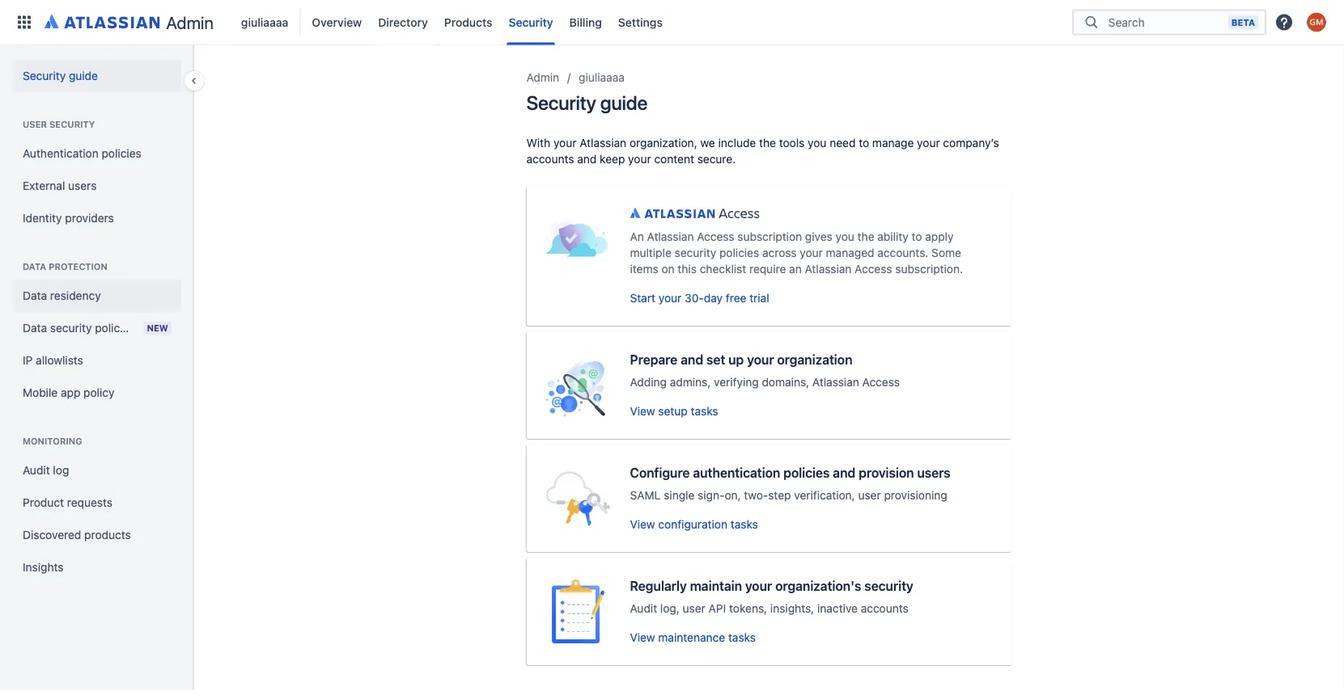 Task type: describe. For each thing, give the bounding box(es) containing it.
items
[[630, 263, 659, 276]]

verifying
[[714, 376, 759, 389]]

view for regularly maintain your organization's security
[[630, 632, 655, 645]]

prepare
[[630, 352, 678, 368]]

directory
[[378, 15, 428, 29]]

on
[[662, 263, 675, 276]]

beta
[[1232, 17, 1255, 28]]

require
[[749, 263, 786, 276]]

we
[[700, 136, 715, 150]]

across
[[762, 246, 797, 260]]

verification,
[[794, 489, 855, 503]]

sign-
[[698, 489, 725, 503]]

ability
[[878, 230, 909, 244]]

residency
[[50, 289, 101, 303]]

security guide link
[[13, 60, 181, 92]]

tasks for maintain
[[728, 632, 756, 645]]

organization
[[777, 352, 853, 368]]

products
[[84, 529, 131, 542]]

data for data protection
[[23, 262, 46, 272]]

free
[[726, 292, 747, 305]]

insights,
[[770, 603, 814, 616]]

apply
[[925, 230, 954, 244]]

security link
[[504, 9, 558, 35]]

authentication policies link
[[13, 138, 181, 170]]

ip
[[23, 354, 33, 367]]

atlassian inside prepare and set up your organization adding admins, verifying domains, atlassian access
[[812, 376, 859, 389]]

authentication policies
[[23, 147, 141, 160]]

to inside the "with your atlassian organization, we include the tools you need to manage your company's accounts and keep your content secure."
[[859, 136, 869, 150]]

atlassian access image
[[630, 208, 760, 219]]

data residency link
[[13, 280, 181, 312]]

policies inside authentication policies link
[[102, 147, 141, 160]]

your right with
[[554, 136, 577, 150]]

authentication
[[23, 147, 99, 160]]

mobile app policy link
[[13, 377, 181, 410]]

on,
[[725, 489, 741, 503]]

2 vertical spatial security
[[526, 91, 596, 114]]

saml
[[630, 489, 661, 503]]

an atlassian access subscription gives you the ability to apply multiple security policies across your managed accounts. some items on this checklist require an atlassian access subscription.
[[630, 230, 963, 276]]

secure.
[[697, 153, 736, 166]]

billing
[[569, 15, 602, 29]]

with
[[526, 136, 551, 150]]

your inside prepare and set up your organization adding admins, verifying domains, atlassian access
[[747, 352, 774, 368]]

view for configure authentication policies and provision users
[[630, 518, 655, 532]]

data for data security policies
[[23, 322, 47, 335]]

your inside button
[[659, 292, 682, 305]]

include
[[718, 136, 756, 150]]

and inside the "with your atlassian organization, we include the tools you need to manage your company's accounts and keep your content secure."
[[577, 153, 597, 166]]

1 horizontal spatial admin
[[526, 71, 559, 84]]

single
[[664, 489, 695, 503]]

view setup tasks
[[630, 405, 718, 418]]

billing link
[[564, 9, 607, 35]]

domains,
[[762, 376, 809, 389]]

manage
[[872, 136, 914, 150]]

your right manage
[[917, 136, 940, 150]]

overview link
[[307, 9, 367, 35]]

data protection
[[23, 262, 108, 272]]

the for you
[[858, 230, 874, 244]]

policies inside configure authentication policies and provision users saml single sign-on, two-step verification, user provisioning
[[783, 466, 830, 481]]

settings
[[618, 15, 663, 29]]

tasks for and
[[691, 405, 718, 418]]

mobile
[[23, 386, 58, 400]]

discovered products
[[23, 529, 131, 542]]

your inside the regularly maintain your organization's security audit log, user api tokens, insights, inactive accounts
[[745, 579, 772, 594]]

authentication
[[693, 466, 780, 481]]

requests
[[67, 496, 113, 510]]

prepare and set up your organization adding admins, verifying domains, atlassian access
[[630, 352, 900, 389]]

1 vertical spatial security
[[23, 69, 66, 83]]

organization's
[[775, 579, 861, 594]]

with your atlassian organization, we include the tools you need to manage your company's accounts and keep your content secure.
[[526, 136, 999, 166]]

search icon image
[[1082, 14, 1101, 30]]

keep
[[600, 153, 625, 166]]

you inside an atlassian access subscription gives you the ability to apply multiple security policies across your managed accounts. some items on this checklist require an atlassian access subscription.
[[836, 230, 855, 244]]

start
[[630, 292, 656, 305]]

security inside an atlassian access subscription gives you the ability to apply multiple security policies across your managed accounts. some items on this checklist require an atlassian access subscription.
[[675, 246, 716, 260]]

audit log link
[[13, 455, 181, 487]]

ip allowlists link
[[13, 345, 181, 377]]

tokens,
[[729, 603, 767, 616]]

product
[[23, 496, 64, 510]]

users inside configure authentication policies and provision users saml single sign-on, two-step verification, user provisioning
[[917, 466, 951, 481]]

mobile app policy
[[23, 386, 115, 400]]

regularly maintain your organization's security audit log, user api tokens, insights, inactive accounts
[[630, 579, 914, 616]]

api
[[709, 603, 726, 616]]

user security
[[23, 119, 95, 130]]

organization,
[[630, 136, 697, 150]]

user inside configure authentication policies and provision users saml single sign-on, two-step verification, user provisioning
[[858, 489, 881, 503]]

atlassian up multiple
[[647, 230, 694, 244]]

need
[[830, 136, 856, 150]]

trial
[[750, 292, 769, 305]]

30-
[[685, 292, 704, 305]]

1 vertical spatial access
[[855, 263, 892, 276]]

tasks for authentication
[[731, 518, 758, 532]]

set
[[706, 352, 725, 368]]

Search field
[[1104, 8, 1228, 37]]

0 vertical spatial admin link
[[39, 9, 220, 35]]

discovered products link
[[13, 520, 181, 552]]

subscription
[[738, 230, 802, 244]]

identity
[[23, 212, 62, 225]]

new
[[147, 323, 168, 334]]

tools
[[779, 136, 805, 150]]



Task type: vqa. For each thing, say whether or not it's contained in the screenshot.


Task type: locate. For each thing, give the bounding box(es) containing it.
security guide up user security
[[23, 69, 98, 83]]

3 data from the top
[[23, 322, 47, 335]]

the up managed
[[858, 230, 874, 244]]

0 vertical spatial access
[[697, 230, 734, 244]]

two-
[[744, 489, 768, 503]]

and up the verification,
[[833, 466, 856, 481]]

0 horizontal spatial admin link
[[39, 9, 220, 35]]

1 vertical spatial giuliaaaa link
[[579, 68, 625, 87]]

data for data residency
[[23, 289, 47, 303]]

subscription.
[[895, 263, 963, 276]]

1 vertical spatial user
[[683, 603, 706, 616]]

users down authentication policies
[[68, 179, 97, 193]]

and
[[577, 153, 597, 166], [681, 352, 703, 368], [833, 466, 856, 481]]

accounts
[[526, 153, 574, 166], [861, 603, 909, 616]]

user
[[23, 119, 47, 130]]

policies up 'checklist'
[[719, 246, 759, 260]]

identity providers
[[23, 212, 114, 225]]

1 vertical spatial admin
[[526, 71, 559, 84]]

user
[[858, 489, 881, 503], [683, 603, 706, 616]]

0 vertical spatial and
[[577, 153, 597, 166]]

0 horizontal spatial you
[[808, 136, 827, 150]]

admins,
[[670, 376, 711, 389]]

products
[[444, 15, 492, 29]]

product requests link
[[13, 487, 181, 520]]

0 horizontal spatial admin
[[166, 12, 214, 32]]

insights
[[23, 561, 64, 575]]

tasks down tokens,
[[728, 632, 756, 645]]

security up this
[[675, 246, 716, 260]]

1 vertical spatial data
[[23, 289, 47, 303]]

0 vertical spatial tasks
[[691, 405, 718, 418]]

policies up the verification,
[[783, 466, 830, 481]]

0 horizontal spatial audit
[[23, 464, 50, 477]]

1 view from the top
[[630, 405, 655, 418]]

1 vertical spatial giuliaaaa
[[579, 71, 625, 84]]

0 horizontal spatial user
[[683, 603, 706, 616]]

1 vertical spatial tasks
[[731, 518, 758, 532]]

0 vertical spatial audit
[[23, 464, 50, 477]]

access inside prepare and set up your organization adding admins, verifying domains, atlassian access
[[862, 376, 900, 389]]

security up with
[[526, 91, 596, 114]]

atlassian down managed
[[805, 263, 852, 276]]

regularly
[[630, 579, 687, 594]]

security inside "global navigation" element
[[509, 15, 553, 29]]

1 vertical spatial guide
[[600, 91, 648, 114]]

0 horizontal spatial to
[[859, 136, 869, 150]]

external
[[23, 179, 65, 193]]

0 horizontal spatial giuliaaaa link
[[236, 9, 293, 35]]

0 vertical spatial security guide
[[23, 69, 98, 83]]

the inside an atlassian access subscription gives you the ability to apply multiple security policies across your managed accounts. some items on this checklist require an atlassian access subscription.
[[858, 230, 874, 244]]

accounts down with
[[526, 153, 574, 166]]

an
[[789, 263, 802, 276]]

0 vertical spatial data
[[23, 262, 46, 272]]

1 horizontal spatial giuliaaaa link
[[579, 68, 625, 87]]

view
[[630, 405, 655, 418], [630, 518, 655, 532], [630, 632, 655, 645]]

security inside the regularly maintain your organization's security audit log, user api tokens, insights, inactive accounts
[[865, 579, 914, 594]]

0 vertical spatial you
[[808, 136, 827, 150]]

audit log
[[23, 464, 69, 477]]

audit inside the regularly maintain your organization's security audit log, user api tokens, insights, inactive accounts
[[630, 603, 657, 616]]

checklist
[[700, 263, 746, 276]]

0 vertical spatial security
[[509, 15, 553, 29]]

1 horizontal spatial accounts
[[861, 603, 909, 616]]

insights link
[[13, 552, 181, 584]]

atlassian image
[[45, 11, 160, 31], [45, 11, 160, 31]]

1 horizontal spatial the
[[858, 230, 874, 244]]

atlassian
[[580, 136, 627, 150], [647, 230, 694, 244], [805, 263, 852, 276], [812, 376, 859, 389]]

products link
[[439, 9, 497, 35]]

day
[[704, 292, 723, 305]]

0 vertical spatial accounts
[[526, 153, 574, 166]]

you inside the "with your atlassian organization, we include the tools you need to manage your company's accounts and keep your content secure."
[[808, 136, 827, 150]]

maintenance
[[658, 632, 725, 645]]

admin link
[[39, 9, 220, 35], [526, 68, 559, 87]]

ip allowlists
[[23, 354, 83, 367]]

your left 30-
[[659, 292, 682, 305]]

security guide up keep at the left of page
[[526, 91, 648, 114]]

you right the "tools"
[[808, 136, 827, 150]]

adding
[[630, 376, 667, 389]]

help icon image
[[1275, 13, 1294, 32]]

users
[[68, 179, 97, 193], [917, 466, 951, 481]]

giuliaaaa down billing "link" in the top left of the page
[[579, 71, 625, 84]]

giuliaaaa link left overview link
[[236, 9, 293, 35]]

2 vertical spatial access
[[862, 376, 900, 389]]

users up provisioning
[[917, 466, 951, 481]]

security up authentication policies
[[49, 119, 95, 130]]

2 horizontal spatial and
[[833, 466, 856, 481]]

data left residency
[[23, 289, 47, 303]]

admin link down "global navigation" element
[[526, 68, 559, 87]]

an
[[630, 230, 644, 244]]

view maintenance tasks link
[[630, 632, 756, 645]]

product requests
[[23, 496, 113, 510]]

data up "data residency"
[[23, 262, 46, 272]]

1 horizontal spatial admin link
[[526, 68, 559, 87]]

tasks right setup
[[691, 405, 718, 418]]

your right keep at the left of page
[[628, 153, 651, 166]]

1 horizontal spatial audit
[[630, 603, 657, 616]]

3 view from the top
[[630, 632, 655, 645]]

0 horizontal spatial accounts
[[526, 153, 574, 166]]

data up ip
[[23, 322, 47, 335]]

security left billing
[[509, 15, 553, 29]]

view down adding
[[630, 405, 655, 418]]

accounts right inactive
[[861, 603, 909, 616]]

2 vertical spatial and
[[833, 466, 856, 481]]

managed
[[826, 246, 874, 260]]

1 horizontal spatial security guide
[[526, 91, 648, 114]]

app
[[61, 386, 80, 400]]

1 vertical spatial view
[[630, 518, 655, 532]]

0 vertical spatial giuliaaaa
[[241, 15, 288, 29]]

policy
[[83, 386, 115, 400]]

0 vertical spatial to
[[859, 136, 869, 150]]

accounts inside the "with your atlassian organization, we include the tools you need to manage your company's accounts and keep your content secure."
[[526, 153, 574, 166]]

configuration
[[658, 518, 728, 532]]

1 vertical spatial to
[[912, 230, 922, 244]]

audit left the log, at bottom
[[630, 603, 657, 616]]

giuliaaaa
[[241, 15, 288, 29], [579, 71, 625, 84]]

1 vertical spatial audit
[[630, 603, 657, 616]]

giuliaaaa left overview
[[241, 15, 288, 29]]

discovered
[[23, 529, 81, 542]]

0 vertical spatial admin
[[166, 12, 214, 32]]

configure
[[630, 466, 690, 481]]

user down provision on the right
[[858, 489, 881, 503]]

and inside prepare and set up your organization adding admins, verifying domains, atlassian access
[[681, 352, 703, 368]]

settings link
[[613, 9, 668, 35]]

1 horizontal spatial users
[[917, 466, 951, 481]]

provisioning
[[884, 489, 947, 503]]

0 vertical spatial user
[[858, 489, 881, 503]]

0 vertical spatial view
[[630, 405, 655, 418]]

admin link up security guide link
[[39, 9, 220, 35]]

atlassian up keep at the left of page
[[580, 136, 627, 150]]

giuliaaaa link down billing "link" in the top left of the page
[[579, 68, 625, 87]]

policies up external users link
[[102, 147, 141, 160]]

1 horizontal spatial giuliaaaa
[[579, 71, 625, 84]]

to right need
[[859, 136, 869, 150]]

1 vertical spatial security guide
[[526, 91, 648, 114]]

1 horizontal spatial user
[[858, 489, 881, 503]]

atlassian inside the "with your atlassian organization, we include the tools you need to manage your company's accounts and keep your content secure."
[[580, 136, 627, 150]]

0 vertical spatial the
[[759, 136, 776, 150]]

to inside an atlassian access subscription gives you the ability to apply multiple security policies across your managed accounts. some items on this checklist require an atlassian access subscription.
[[912, 230, 922, 244]]

multiple
[[630, 246, 672, 260]]

1 vertical spatial admin link
[[526, 68, 559, 87]]

2 vertical spatial tasks
[[728, 632, 756, 645]]

your
[[554, 136, 577, 150], [917, 136, 940, 150], [628, 153, 651, 166], [800, 246, 823, 260], [659, 292, 682, 305], [747, 352, 774, 368], [745, 579, 772, 594]]

security right organization's
[[865, 579, 914, 594]]

external users link
[[13, 170, 181, 202]]

monitoring
[[23, 437, 82, 447]]

0 vertical spatial giuliaaaa link
[[236, 9, 293, 35]]

the inside the "with your atlassian organization, we include the tools you need to manage your company's accounts and keep your content secure."
[[759, 136, 776, 150]]

and left keep at the left of page
[[577, 153, 597, 166]]

providers
[[65, 212, 114, 225]]

start your 30-day free trial
[[630, 292, 769, 305]]

this
[[678, 263, 697, 276]]

view down the saml
[[630, 518, 655, 532]]

1 horizontal spatial to
[[912, 230, 922, 244]]

0 horizontal spatial users
[[68, 179, 97, 193]]

tasks down on,
[[731, 518, 758, 532]]

view left maintenance
[[630, 632, 655, 645]]

1 vertical spatial the
[[858, 230, 874, 244]]

maintain
[[690, 579, 742, 594]]

user left api
[[683, 603, 706, 616]]

security
[[49, 119, 95, 130], [675, 246, 716, 260], [50, 322, 92, 335], [865, 579, 914, 594]]

1 horizontal spatial you
[[836, 230, 855, 244]]

guide up user security
[[69, 69, 98, 83]]

1 vertical spatial and
[[681, 352, 703, 368]]

and inside configure authentication policies and provision users saml single sign-on, two-step verification, user provisioning
[[833, 466, 856, 481]]

0 horizontal spatial the
[[759, 136, 776, 150]]

1 vertical spatial you
[[836, 230, 855, 244]]

0 vertical spatial guide
[[69, 69, 98, 83]]

2 vertical spatial data
[[23, 322, 47, 335]]

global navigation element
[[10, 0, 1072, 45]]

company's
[[943, 136, 999, 150]]

security up user
[[23, 69, 66, 83]]

log
[[53, 464, 69, 477]]

configure authentication policies and provision users saml single sign-on, two-step verification, user provisioning
[[630, 466, 951, 503]]

start your 30-day free trial button
[[630, 291, 769, 307]]

you up managed
[[836, 230, 855, 244]]

accounts inside the regularly maintain your organization's security audit log, user api tokens, insights, inactive accounts
[[861, 603, 909, 616]]

some
[[932, 246, 961, 260]]

view setup tasks link
[[630, 405, 718, 418]]

step
[[768, 489, 791, 503]]

up
[[728, 352, 744, 368]]

the left the "tools"
[[759, 136, 776, 150]]

overview
[[312, 15, 362, 29]]

guide up "organization," in the top of the page
[[600, 91, 648, 114]]

policies inside an atlassian access subscription gives you the ability to apply multiple security policies across your managed accounts. some items on this checklist require an atlassian access subscription.
[[719, 246, 759, 260]]

user inside the regularly maintain your organization's security audit log, user api tokens, insights, inactive accounts
[[683, 603, 706, 616]]

view for prepare and set up your organization
[[630, 405, 655, 418]]

audit left log
[[23, 464, 50, 477]]

0 horizontal spatial security guide
[[23, 69, 98, 83]]

inactive
[[817, 603, 858, 616]]

appswitcher icon image
[[15, 13, 34, 32]]

you
[[808, 136, 827, 150], [836, 230, 855, 244]]

the for include
[[759, 136, 776, 150]]

guide
[[69, 69, 98, 83], [600, 91, 648, 114]]

0 horizontal spatial giuliaaaa
[[241, 15, 288, 29]]

1 data from the top
[[23, 262, 46, 272]]

policies down data residency link
[[95, 322, 135, 335]]

1 vertical spatial accounts
[[861, 603, 909, 616]]

content
[[654, 153, 694, 166]]

your up tokens,
[[745, 579, 772, 594]]

2 data from the top
[[23, 289, 47, 303]]

admin inside "global navigation" element
[[166, 12, 214, 32]]

external users
[[23, 179, 97, 193]]

giuliaaaa link inside "global navigation" element
[[236, 9, 293, 35]]

atlassian down organization
[[812, 376, 859, 389]]

your down 'gives'
[[800, 246, 823, 260]]

0 vertical spatial users
[[68, 179, 97, 193]]

security down residency
[[50, 322, 92, 335]]

and up admins,
[[681, 352, 703, 368]]

protection
[[49, 262, 108, 272]]

2 view from the top
[[630, 518, 655, 532]]

your inside an atlassian access subscription gives you the ability to apply multiple security policies across your managed accounts. some items on this checklist require an atlassian access subscription.
[[800, 246, 823, 260]]

access
[[697, 230, 734, 244], [855, 263, 892, 276], [862, 376, 900, 389]]

1 horizontal spatial guide
[[600, 91, 648, 114]]

data security policies
[[23, 322, 135, 335]]

setup
[[658, 405, 688, 418]]

admin banner
[[0, 0, 1344, 45]]

2 vertical spatial view
[[630, 632, 655, 645]]

giuliaaaa inside "global navigation" element
[[241, 15, 288, 29]]

1 horizontal spatial and
[[681, 352, 703, 368]]

0 horizontal spatial guide
[[69, 69, 98, 83]]

to up "accounts."
[[912, 230, 922, 244]]

view configuration tasks
[[630, 518, 758, 532]]

1 vertical spatial users
[[917, 466, 951, 481]]

account image
[[1307, 13, 1326, 32]]

0 horizontal spatial and
[[577, 153, 597, 166]]

your right up
[[747, 352, 774, 368]]



